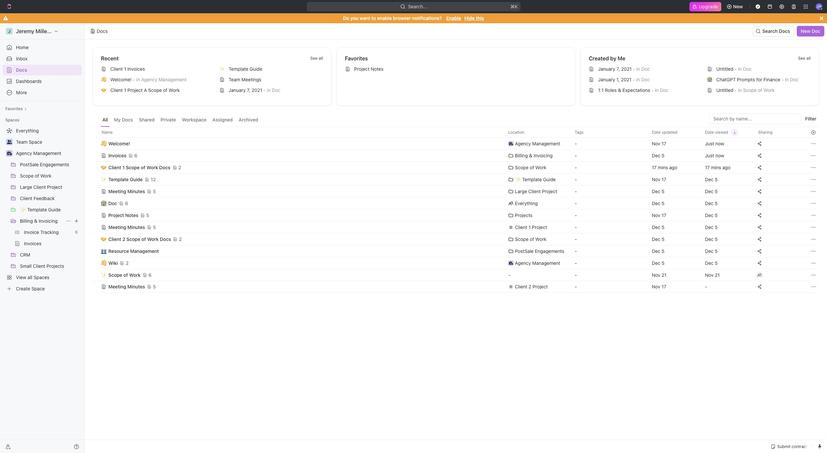 Task type: vqa. For each thing, say whether or not it's contained in the screenshot.
the left Notes
yes



Task type: describe. For each thing, give the bounding box(es) containing it.
0 vertical spatial 2021
[[621, 66, 632, 72]]

client 2 scope of work docs
[[108, 237, 171, 242]]

agency management for dec
[[515, 260, 560, 266]]

my docs
[[114, 117, 133, 123]]

• down "team meetings" link
[[264, 88, 266, 93]]

• inside untitled • in scope of work
[[735, 88, 737, 93]]

• up january 1, 2021 • in doc
[[633, 66, 635, 72]]

in down "team meetings" link
[[267, 87, 271, 93]]

2 nov 21 from the left
[[705, 272, 720, 278]]

row containing name
[[93, 127, 819, 138]]

just for 17
[[705, 141, 714, 146]]

client inside small client projects link
[[33, 264, 45, 269]]

row containing invoices
[[93, 149, 819, 162]]

all button
[[101, 114, 110, 127]]

doc inside button
[[812, 28, 821, 34]]

0 vertical spatial 7,
[[617, 66, 620, 72]]

jeremy
[[16, 28, 34, 34]]

row containing welcome!
[[93, 138, 819, 150]]

team for team space
[[16, 139, 28, 145]]

wiki
[[108, 260, 118, 266]]

work inside scope of work link
[[40, 173, 52, 179]]

2 horizontal spatial invoices
[[127, 66, 145, 72]]

postsale engagements inside tree
[[20, 162, 69, 168]]

team meetings link
[[217, 74, 328, 85]]

more button
[[3, 87, 82, 98]]

17 for projects
[[662, 213, 666, 218]]

favorites inside button
[[5, 106, 23, 111]]

expectations
[[623, 87, 650, 93]]

of inside sidebar navigation
[[35, 173, 39, 179]]

dashboards
[[16, 78, 42, 84]]

nov 17 for management
[[652, 141, 666, 146]]

business time image
[[7, 152, 12, 156]]

✨ template guide link
[[20, 205, 80, 215]]

notifications?
[[412, 15, 442, 21]]

• inside 1:1 roles & expectations • in doc
[[652, 88, 654, 93]]

client feedback link
[[20, 193, 80, 204]]

to
[[372, 15, 376, 21]]

miller's
[[36, 28, 53, 34]]

enable
[[446, 15, 461, 21]]

in right the "expectations"
[[655, 87, 659, 93]]

hide
[[465, 15, 475, 21]]

name
[[102, 130, 113, 135]]

untitled for scope of work
[[717, 87, 733, 93]]

shared button
[[137, 114, 156, 127]]

project notes inside row
[[108, 213, 138, 218]]

assigned
[[212, 117, 233, 123]]

6 for scope of work
[[149, 272, 152, 278]]

17 for client 2 project
[[662, 284, 666, 290]]

welcome! button
[[101, 138, 500, 150]]

team meetings
[[229, 77, 261, 82]]

welcome! • in agency management
[[110, 77, 187, 82]]

new for new
[[733, 4, 743, 9]]

1 horizontal spatial ✨
[[219, 66, 225, 71]]

meeting minutes for large client project
[[108, 189, 145, 194]]

a
[[144, 87, 147, 93]]

client 1 scope of work docs
[[108, 165, 170, 170]]

✨ inside row
[[515, 177, 521, 182]]

filter
[[805, 116, 817, 122]]

inbox
[[16, 56, 28, 62]]

finance
[[764, 77, 780, 82]]

feedback
[[34, 196, 55, 201]]

agency management link
[[16, 148, 80, 159]]

dashboards link
[[3, 76, 82, 87]]

project inside sidebar navigation
[[47, 185, 62, 190]]

client inside "large client project" link
[[33, 185, 46, 190]]

date viewed button
[[701, 127, 738, 138]]

projects inside sidebar navigation
[[47, 264, 64, 269]]

january 1, 2021 • in doc
[[598, 77, 650, 82]]

0 horizontal spatial 7,
[[247, 87, 250, 93]]

in up january 1, 2021 • in doc
[[636, 66, 640, 72]]

postsale engagements inside row
[[515, 249, 564, 254]]

workspace button
[[180, 114, 208, 127]]

you
[[350, 15, 358, 21]]

large client project inside tree
[[20, 185, 62, 190]]

management inside button
[[130, 249, 159, 254]]

small client projects
[[20, 264, 64, 269]]

sharing
[[758, 130, 773, 135]]

new doc button
[[797, 26, 825, 37]]

1 horizontal spatial engagements
[[535, 249, 564, 254]]

view all spaces
[[16, 275, 49, 281]]

Search by name... text field
[[713, 114, 797, 124]]

client for client 2 project
[[515, 284, 527, 290]]

now for dec 5
[[716, 153, 724, 158]]

👋
[[101, 77, 106, 82]]

my docs button
[[112, 114, 135, 127]]

🏦
[[707, 77, 713, 82]]

template guide inside row
[[108, 177, 143, 182]]

private button
[[159, 114, 178, 127]]

recent
[[101, 56, 119, 62]]

business time image for dec 5
[[509, 262, 513, 265]]

billing inside row
[[515, 153, 528, 158]]

create space
[[16, 286, 45, 292]]

row containing client 1 scope of work docs
[[93, 161, 819, 174]]

search docs
[[762, 28, 790, 34]]

& inside row
[[529, 153, 532, 158]]

2 for client 1 scope of work docs
[[178, 165, 181, 170]]

team space
[[16, 139, 42, 145]]

nov 17 for 2
[[652, 284, 666, 290]]

welcome! for welcome! • in agency management
[[110, 77, 132, 82]]

in up prompts
[[738, 66, 742, 72]]

0 vertical spatial spaces
[[5, 118, 19, 123]]

agency up the client 2 project
[[515, 260, 531, 266]]

archived
[[239, 117, 258, 123]]

invoicing inside sidebar navigation
[[39, 218, 58, 224]]

1 mins from the left
[[658, 165, 668, 170]]

🤝
[[101, 88, 106, 93]]

agency inside tree
[[16, 151, 32, 156]]

tree inside sidebar navigation
[[3, 126, 82, 295]]

create
[[16, 286, 30, 292]]

archived button
[[237, 114, 260, 127]]

client 1 invoices link
[[98, 64, 210, 74]]

location
[[508, 130, 524, 135]]

chatgpt
[[717, 77, 736, 82]]

17 for agency management
[[662, 141, 666, 146]]

1 horizontal spatial project notes
[[354, 66, 383, 72]]

everything link
[[3, 126, 80, 136]]

see all button for created by me
[[796, 55, 814, 63]]

sidebar navigation
[[0, 23, 86, 454]]

jeremy miller's workspace
[[16, 28, 82, 34]]

more
[[16, 90, 27, 95]]

0 vertical spatial invoicing
[[534, 153, 553, 158]]

2 for wiki
[[126, 260, 129, 266]]

for
[[756, 77, 762, 82]]

meeting minutes for client 2 project
[[108, 284, 145, 290]]

agency management inside tree
[[16, 151, 61, 156]]

view
[[16, 275, 26, 281]]

roles
[[605, 87, 617, 93]]

updated
[[662, 130, 677, 135]]

row containing wiki
[[93, 257, 819, 270]]

new button
[[724, 1, 747, 12]]

search...
[[408, 4, 427, 9]]

invoices inside row
[[108, 153, 126, 158]]

jm
[[817, 4, 822, 8]]

0 vertical spatial notes
[[371, 66, 383, 72]]

billing & invoicing inside row
[[515, 153, 553, 158]]

see for recent
[[310, 56, 318, 61]]

nov for ✨ template guide
[[652, 177, 660, 182]]

1 horizontal spatial projects
[[515, 213, 533, 218]]

template inside sidebar navigation
[[27, 207, 47, 213]]

engagements inside sidebar navigation
[[40, 162, 69, 168]]

j
[[8, 29, 11, 34]]

by
[[610, 56, 616, 62]]

1 for client 1 invoices
[[124, 66, 126, 72]]

client for client 1 project a scope of work
[[110, 87, 123, 93]]

client for client 1 project
[[515, 225, 527, 230]]

postsale inside tree
[[20, 162, 39, 168]]

agency up a
[[141, 77, 157, 82]]

just now for 5
[[705, 153, 724, 158]]

just for 5
[[705, 153, 714, 158]]

postsale inside row
[[515, 249, 534, 254]]

client 1 project a scope of work
[[110, 87, 180, 93]]

crm link
[[20, 250, 80, 261]]

all for recent
[[319, 56, 323, 61]]

1 vertical spatial january
[[598, 77, 615, 82]]

date updated
[[652, 130, 677, 135]]

0 vertical spatial &
[[618, 87, 621, 93]]

• inside untitled • in doc
[[735, 66, 737, 72]]

1 vertical spatial 2021
[[621, 77, 632, 82]]

row containing doc
[[93, 197, 819, 210]]

1 horizontal spatial large
[[515, 189, 527, 194]]

guide inside ✨ template guide link
[[48, 207, 61, 213]]

14 row from the top
[[93, 281, 819, 294]]

new doc
[[801, 28, 821, 34]]

upgrade link
[[690, 2, 721, 11]]

⌘k
[[511, 4, 518, 9]]

6 inside tree
[[75, 230, 78, 235]]

0 horizontal spatial january 7, 2021 • in doc
[[229, 87, 280, 93]]

• inside welcome! • in agency management
[[133, 77, 135, 82]]

see all for recent
[[310, 56, 323, 61]]

tracking
[[40, 230, 59, 235]]

meeting for client 1 project
[[108, 225, 126, 230]]

all
[[102, 117, 108, 123]]

docs inside "link"
[[16, 67, 27, 73]]

user group image
[[7, 140, 12, 144]]

1 horizontal spatial template guide
[[229, 66, 262, 72]]

untitled • in doc
[[717, 66, 752, 72]]

9 row from the top
[[93, 221, 819, 234]]

agency down location
[[515, 141, 531, 146]]

1 21 from the left
[[662, 272, 667, 278]]

6 row from the top
[[93, 185, 819, 198]]

assigned button
[[211, 114, 234, 127]]

billing & invoicing inside tree
[[20, 218, 58, 224]]

viewed
[[715, 130, 728, 135]]

notes inside row
[[125, 213, 138, 218]]

team for team meetings
[[229, 77, 240, 82]]

2 17 mins ago from the left
[[705, 165, 731, 170]]

nov for client 2 project
[[652, 284, 660, 290]]

want
[[360, 15, 370, 21]]

enable
[[377, 15, 392, 21]]

resource management
[[108, 249, 159, 254]]



Task type: locate. For each thing, give the bounding box(es) containing it.
mins
[[658, 165, 668, 170], [711, 165, 721, 170]]

do you want to enable browser notifications? enable hide this
[[343, 15, 484, 21]]

private
[[161, 117, 176, 123]]

1 meeting from the top
[[108, 189, 126, 194]]

0 vertical spatial new
[[733, 4, 743, 9]]

filter button
[[803, 114, 819, 124]]

chatgpt prompts for finance • in doc
[[717, 77, 799, 82]]

1 vertical spatial invoicing
[[39, 218, 58, 224]]

in down prompts
[[738, 87, 742, 93]]

2 horizontal spatial &
[[618, 87, 621, 93]]

create space link
[[3, 284, 80, 295]]

billing up the invoice on the left bottom
[[20, 218, 33, 224]]

0 horizontal spatial 17 mins ago
[[652, 165, 677, 170]]

workspace inside button
[[182, 117, 206, 123]]

tab list containing all
[[101, 114, 260, 127]]

browser
[[393, 15, 411, 21]]

row containing resource management
[[93, 245, 819, 257]]

new right search docs
[[801, 28, 811, 34]]

management
[[159, 77, 187, 82], [532, 141, 560, 146], [33, 151, 61, 156], [130, 249, 159, 254], [532, 260, 560, 266]]

see all for created by me
[[798, 56, 811, 61]]

7 row from the top
[[93, 197, 819, 210]]

jeremy miller's workspace, , element
[[6, 28, 13, 35]]

1 horizontal spatial date
[[705, 130, 714, 135]]

meeting minutes down client 1 scope of work docs
[[108, 189, 145, 194]]

2 vertical spatial 2021
[[252, 87, 262, 93]]

17 for ✨ template guide
[[662, 177, 666, 182]]

workspace inside sidebar navigation
[[55, 28, 82, 34]]

meeting up resource
[[108, 225, 126, 230]]

0 horizontal spatial mins
[[658, 165, 668, 170]]

invoice tracking
[[24, 230, 59, 235]]

• right finance at the top of the page
[[782, 77, 784, 82]]

0 vertical spatial january 7, 2021 • in doc
[[598, 66, 650, 72]]

2 for client 2 scope of work docs
[[179, 237, 182, 242]]

untitled • in scope of work
[[717, 87, 775, 93]]

dec 5
[[652, 153, 665, 158], [705, 177, 718, 182], [652, 189, 665, 194], [705, 189, 718, 194], [652, 201, 665, 206], [705, 201, 718, 206], [705, 213, 718, 218], [652, 225, 665, 230], [705, 225, 718, 230], [652, 237, 665, 242], [705, 237, 718, 242], [652, 249, 665, 254], [705, 249, 718, 254], [652, 260, 665, 266], [705, 260, 718, 266]]

row containing scope of work
[[93, 269, 819, 282]]

nov for agency management
[[652, 141, 660, 146]]

1 date from the left
[[652, 130, 661, 135]]

0 horizontal spatial invoicing
[[39, 218, 58, 224]]

2 row from the top
[[93, 138, 819, 150]]

0 horizontal spatial team
[[16, 139, 28, 145]]

space down view all spaces link
[[31, 286, 45, 292]]

1 vertical spatial everything
[[515, 201, 538, 206]]

do
[[343, 15, 349, 21]]

invoices inside tree
[[24, 241, 41, 247]]

2 now from the top
[[716, 153, 724, 158]]

11 row from the top
[[93, 245, 819, 257]]

7, down meetings
[[247, 87, 250, 93]]

agency management up the client 2 project
[[515, 260, 560, 266]]

0 vertical spatial untitled
[[717, 66, 733, 72]]

agency down team space
[[16, 151, 32, 156]]

row containing template guide
[[93, 173, 819, 186]]

1 vertical spatial 7,
[[247, 87, 250, 93]]

team right the user group icon
[[16, 139, 28, 145]]

shared
[[139, 117, 155, 123]]

0 vertical spatial invoices
[[127, 66, 145, 72]]

1 horizontal spatial notes
[[371, 66, 383, 72]]

1 vertical spatial january 7, 2021 • in doc
[[229, 87, 280, 93]]

untitled for doc
[[717, 66, 733, 72]]

invoices link
[[24, 239, 80, 249]]

client 1 invoices
[[110, 66, 145, 72]]

✨ inside tree
[[20, 207, 26, 213]]

6 for invoices
[[134, 153, 137, 158]]

2 meeting from the top
[[108, 225, 126, 230]]

3 minutes from the top
[[127, 284, 145, 290]]

projects
[[515, 213, 533, 218], [47, 264, 64, 269]]

0 horizontal spatial see all button
[[308, 55, 326, 63]]

1 for client 1 project a scope of work
[[124, 87, 126, 93]]

invoice
[[24, 230, 39, 235]]

small client projects link
[[20, 261, 80, 272]]

4 nov 17 from the top
[[652, 284, 666, 290]]

just
[[705, 141, 714, 146], [705, 153, 714, 158]]

everything inside "everything" link
[[16, 128, 39, 134]]

large client project link
[[20, 182, 80, 193]]

1 see from the left
[[310, 56, 318, 61]]

1 untitled from the top
[[717, 66, 733, 72]]

meeting down client 1 scope of work docs
[[108, 189, 126, 194]]

0 horizontal spatial billing & invoicing
[[20, 218, 58, 224]]

untitled
[[717, 66, 733, 72], [717, 87, 733, 93]]

postsale engagements down the agency management link
[[20, 162, 69, 168]]

january up the roles
[[598, 77, 615, 82]]

1 vertical spatial just
[[705, 153, 714, 158]]

postsale down the agency management link
[[20, 162, 39, 168]]

row
[[93, 127, 819, 138], [93, 138, 819, 150], [93, 149, 819, 162], [93, 161, 819, 174], [93, 173, 819, 186], [93, 185, 819, 198], [93, 197, 819, 210], [93, 209, 819, 222], [93, 221, 819, 234], [93, 233, 819, 246], [93, 245, 819, 257], [93, 257, 819, 270], [93, 269, 819, 282], [93, 281, 819, 294]]

1 for client 1 scope of work docs
[[122, 165, 125, 170]]

1 for client 1 project
[[529, 225, 531, 230]]

spaces inside tree
[[34, 275, 49, 281]]

1 vertical spatial &
[[529, 153, 532, 158]]

in right finance at the top of the page
[[785, 77, 789, 82]]

0 vertical spatial business time image
[[509, 142, 513, 145]]

postsale engagements down "client 1 project"
[[515, 249, 564, 254]]

spaces
[[5, 118, 19, 123], [34, 275, 49, 281]]

1 vertical spatial welcome!
[[108, 141, 130, 146]]

1 vertical spatial untitled
[[717, 87, 733, 93]]

new right upgrade
[[733, 4, 743, 9]]

favorites button
[[3, 105, 30, 113]]

large
[[20, 185, 32, 190], [515, 189, 527, 194]]

meeting for client 2 project
[[108, 284, 126, 290]]

workspace right the private
[[182, 117, 206, 123]]

1 horizontal spatial postsale engagements
[[515, 249, 564, 254]]

tree
[[3, 126, 82, 295]]

meetings
[[242, 77, 261, 82]]

1 horizontal spatial all
[[319, 56, 323, 61]]

now for nov 17
[[716, 141, 724, 146]]

large client project
[[20, 185, 62, 190], [515, 189, 557, 194]]

8 row from the top
[[93, 209, 819, 222]]

1 vertical spatial business time image
[[509, 262, 513, 265]]

invoices up welcome! • in agency management
[[127, 66, 145, 72]]

1 vertical spatial template guide
[[108, 177, 143, 182]]

0 vertical spatial postsale
[[20, 162, 39, 168]]

project notes
[[354, 66, 383, 72], [108, 213, 138, 218]]

spaces down favorites button
[[5, 118, 19, 123]]

• up chatgpt
[[735, 66, 737, 72]]

0 horizontal spatial invoices
[[24, 241, 41, 247]]

minutes for client 1 project
[[127, 225, 145, 230]]

large inside sidebar navigation
[[20, 185, 32, 190]]

date viewed
[[705, 130, 728, 135]]

january 7, 2021 • in doc up january 1, 2021 • in doc
[[598, 66, 650, 72]]

0 vertical spatial january
[[598, 66, 615, 72]]

projects up "client 1 project"
[[515, 213, 533, 218]]

all for created by me
[[806, 56, 811, 61]]

0 vertical spatial template guide
[[229, 66, 262, 72]]

2 vertical spatial invoices
[[24, 241, 41, 247]]

1 vertical spatial ✨ template guide
[[20, 207, 61, 213]]

0 vertical spatial ✨ template guide
[[515, 177, 556, 182]]

all inside view all spaces link
[[28, 275, 32, 281]]

0 horizontal spatial date
[[652, 130, 661, 135]]

see all button for recent
[[308, 55, 326, 63]]

invoices up client 1 scope of work docs
[[108, 153, 126, 158]]

0 horizontal spatial workspace
[[55, 28, 82, 34]]

nov for projects
[[652, 213, 660, 218]]

1 horizontal spatial see all
[[798, 56, 811, 61]]

1,
[[617, 77, 620, 82]]

untitled up chatgpt
[[717, 66, 733, 72]]

team inside "team meetings" link
[[229, 77, 240, 82]]

2 horizontal spatial ✨
[[515, 177, 521, 182]]

• inside january 1, 2021 • in doc
[[633, 77, 635, 82]]

2 ago from the left
[[723, 165, 731, 170]]

template guide down client 1 scope of work docs
[[108, 177, 143, 182]]

1 business time image from the top
[[509, 142, 513, 145]]

invoice tracking link
[[24, 227, 73, 238]]

team left meetings
[[229, 77, 240, 82]]

engagements down "client 1 project"
[[535, 249, 564, 254]]

postsale down "client 1 project"
[[515, 249, 534, 254]]

minutes for large client project
[[127, 189, 145, 194]]

0 vertical spatial welcome!
[[110, 77, 132, 82]]

1 just now from the top
[[705, 141, 724, 146]]

1 horizontal spatial team
[[229, 77, 240, 82]]

2 vertical spatial january
[[229, 87, 246, 93]]

welcome! for welcome!
[[108, 141, 130, 146]]

new for new doc
[[801, 28, 811, 34]]

1 nov 17 from the top
[[652, 141, 666, 146]]

1 vertical spatial agency management
[[16, 151, 61, 156]]

• down chatgpt
[[735, 88, 737, 93]]

client
[[110, 66, 123, 72], [110, 87, 123, 93], [108, 165, 121, 170], [33, 185, 46, 190], [528, 189, 541, 194], [20, 196, 32, 201], [515, 225, 527, 230], [108, 237, 121, 242], [33, 264, 45, 269], [515, 284, 527, 290]]

meeting
[[108, 189, 126, 194], [108, 225, 126, 230], [108, 284, 126, 290]]

2 just now from the top
[[705, 153, 724, 158]]

favorites
[[345, 56, 368, 62], [5, 106, 23, 111]]

2 nov 17 from the top
[[652, 177, 666, 182]]

doc inside row
[[108, 201, 117, 206]]

1 horizontal spatial ✨ template guide
[[515, 177, 556, 182]]

1 vertical spatial new
[[801, 28, 811, 34]]

management inside sidebar navigation
[[33, 151, 61, 156]]

all
[[319, 56, 323, 61], [806, 56, 811, 61], [28, 275, 32, 281]]

1 horizontal spatial workspace
[[182, 117, 206, 123]]

2021 right 1, on the top right of the page
[[621, 77, 632, 82]]

2 vertical spatial ✨
[[20, 207, 26, 213]]

2 date from the left
[[705, 130, 714, 135]]

1 vertical spatial billing
[[20, 218, 33, 224]]

prompts
[[737, 77, 755, 82]]

1 horizontal spatial favorites
[[345, 56, 368, 62]]

of
[[163, 87, 167, 93], [758, 87, 762, 93], [141, 165, 145, 170], [530, 165, 534, 170], [35, 173, 39, 179], [142, 237, 146, 242], [530, 237, 534, 242], [123, 272, 128, 278]]

nov
[[652, 141, 660, 146], [652, 177, 660, 182], [652, 213, 660, 218], [652, 272, 660, 278], [705, 272, 714, 278], [652, 284, 660, 290]]

client 1 project
[[515, 225, 547, 230]]

client for client 1 scope of work docs
[[108, 165, 121, 170]]

2 see all button from the left
[[796, 55, 814, 63]]

team
[[229, 77, 240, 82], [16, 139, 28, 145]]

in
[[636, 66, 640, 72], [738, 66, 742, 72], [136, 77, 140, 82], [636, 77, 640, 82], [785, 77, 789, 82], [267, 87, 271, 93], [655, 87, 659, 93], [738, 87, 742, 93]]

• right the "expectations"
[[652, 88, 654, 93]]

meeting minutes down wiki
[[108, 284, 145, 290]]

1 horizontal spatial new
[[801, 28, 811, 34]]

agency management down location
[[515, 141, 560, 146]]

billing & invoicing link
[[20, 216, 63, 227]]

postsale
[[20, 162, 39, 168], [515, 249, 534, 254]]

& inside tree
[[34, 218, 37, 224]]

✨ template guide inside sidebar navigation
[[20, 207, 61, 213]]

1 horizontal spatial see
[[798, 56, 805, 61]]

team inside team space "link"
[[16, 139, 28, 145]]

nov 17 for template
[[652, 177, 666, 182]]

project
[[354, 66, 370, 72], [127, 87, 143, 93], [47, 185, 62, 190], [542, 189, 557, 194], [108, 213, 124, 218], [532, 225, 547, 230], [533, 284, 548, 290]]

1 vertical spatial spaces
[[34, 275, 49, 281]]

billing down location
[[515, 153, 528, 158]]

1 horizontal spatial ago
[[723, 165, 731, 170]]

0 horizontal spatial everything
[[16, 128, 39, 134]]

• inside "chatgpt prompts for finance • in doc"
[[782, 77, 784, 82]]

2 vertical spatial meeting
[[108, 284, 126, 290]]

client inside client feedback link
[[20, 196, 32, 201]]

january 7, 2021 • in doc down meetings
[[229, 87, 280, 93]]

7, up 1, on the top right of the page
[[617, 66, 620, 72]]

large client project inside row
[[515, 189, 557, 194]]

12 row from the top
[[93, 257, 819, 270]]

january down the created by me
[[598, 66, 615, 72]]

row containing client 2 scope of work docs
[[93, 233, 819, 246]]

2 see all from the left
[[798, 56, 811, 61]]

agency management for nov
[[515, 141, 560, 146]]

1
[[124, 66, 126, 72], [124, 87, 126, 93], [122, 165, 125, 170], [529, 225, 531, 230]]

10 row from the top
[[93, 233, 819, 246]]

0 vertical spatial meeting minutes
[[108, 189, 145, 194]]

scope inside sidebar navigation
[[20, 173, 34, 179]]

inbox link
[[3, 54, 82, 64]]

1 horizontal spatial mins
[[711, 165, 721, 170]]

client for client feedback
[[20, 196, 32, 201]]

date for date updated
[[652, 130, 661, 135]]

12
[[151, 177, 156, 182]]

0 horizontal spatial spaces
[[5, 118, 19, 123]]

2 vertical spatial meeting minutes
[[108, 284, 145, 290]]

meeting for large client project
[[108, 189, 126, 194]]

• down client 1 invoices
[[133, 77, 135, 82]]

2 minutes from the top
[[127, 225, 145, 230]]

0 horizontal spatial &
[[34, 218, 37, 224]]

0 horizontal spatial large client project
[[20, 185, 62, 190]]

invoicing
[[534, 153, 553, 158], [39, 218, 58, 224]]

0 vertical spatial favorites
[[345, 56, 368, 62]]

in up client 1 project a scope of work on the top of page
[[136, 77, 140, 82]]

space for create space
[[31, 286, 45, 292]]

1 nov 21 from the left
[[652, 272, 667, 278]]

1 17 mins ago from the left
[[652, 165, 677, 170]]

tags
[[575, 130, 584, 135]]

1 horizontal spatial january 7, 2021 • in doc
[[598, 66, 650, 72]]

2 vertical spatial minutes
[[127, 284, 145, 290]]

projects down crm link
[[47, 264, 64, 269]]

1 vertical spatial meeting
[[108, 225, 126, 230]]

billing
[[515, 153, 528, 158], [20, 218, 33, 224]]

just now for 17
[[705, 141, 724, 146]]

see for created by me
[[798, 56, 805, 61]]

template guide up team meetings
[[229, 66, 262, 72]]

0 horizontal spatial ✨ template guide
[[20, 207, 61, 213]]

1 now from the top
[[716, 141, 724, 146]]

1 horizontal spatial postsale
[[515, 249, 534, 254]]

1 minutes from the top
[[127, 189, 145, 194]]

5
[[662, 153, 665, 158], [715, 177, 718, 182], [153, 189, 156, 194], [662, 189, 665, 194], [715, 189, 718, 194], [662, 201, 665, 206], [715, 201, 718, 206], [146, 213, 149, 218], [715, 213, 718, 218], [153, 225, 156, 230], [662, 225, 665, 230], [715, 225, 718, 230], [662, 237, 665, 242], [715, 237, 718, 242], [662, 249, 665, 254], [715, 249, 718, 254], [662, 260, 665, 266], [715, 260, 718, 266], [153, 284, 156, 290]]

date left updated
[[652, 130, 661, 135]]

welcome! down name
[[108, 141, 130, 146]]

tree containing everything
[[3, 126, 82, 295]]

6
[[134, 153, 137, 158], [125, 201, 128, 206], [75, 230, 78, 235], [149, 272, 152, 278]]

1 just from the top
[[705, 141, 714, 146]]

1 horizontal spatial billing & invoicing
[[515, 153, 553, 158]]

4 row from the top
[[93, 161, 819, 174]]

resource management button
[[101, 246, 500, 257]]

billing & invoicing up invoice tracking
[[20, 218, 58, 224]]

in up the "expectations"
[[636, 77, 640, 82]]

1 horizontal spatial see all button
[[796, 55, 814, 63]]

2 untitled from the top
[[717, 87, 733, 93]]

2021 up january 1, 2021 • in doc
[[621, 66, 632, 72]]

date left "viewed"
[[705, 130, 714, 135]]

6 for doc
[[125, 201, 128, 206]]

1 vertical spatial favorites
[[5, 106, 23, 111]]

scope of work inside sidebar navigation
[[20, 173, 52, 179]]

spaces down small client projects
[[34, 275, 49, 281]]

table
[[93, 127, 819, 294]]

0 horizontal spatial 21
[[662, 272, 667, 278]]

1 horizontal spatial invoicing
[[534, 153, 553, 158]]

january 7, 2021 • in doc
[[598, 66, 650, 72], [229, 87, 280, 93]]

docs
[[97, 28, 108, 34], [779, 28, 790, 34], [16, 67, 27, 73], [122, 117, 133, 123], [159, 165, 170, 170], [160, 237, 171, 242]]

3 meeting minutes from the top
[[108, 284, 145, 290]]

docs link
[[3, 65, 82, 75]]

2021 down meetings
[[252, 87, 262, 93]]

agency management down team space "link"
[[16, 151, 61, 156]]

3 row from the top
[[93, 149, 819, 162]]

space inside "link"
[[29, 139, 42, 145]]

3 nov 17 from the top
[[652, 213, 666, 218]]

0 vertical spatial everything
[[16, 128, 39, 134]]

meeting minutes up client 2 scope of work docs
[[108, 225, 145, 230]]

business time image for nov 17
[[509, 142, 513, 145]]

1 vertical spatial space
[[31, 286, 45, 292]]

1 ago from the left
[[669, 165, 677, 170]]

table containing welcome!
[[93, 127, 819, 294]]

agency management
[[515, 141, 560, 146], [16, 151, 61, 156], [515, 260, 560, 266]]

0 vertical spatial ✨
[[219, 66, 225, 71]]

2 vertical spatial &
[[34, 218, 37, 224]]

workspace right miller's
[[55, 28, 82, 34]]

0 vertical spatial billing
[[515, 153, 528, 158]]

1 see all button from the left
[[308, 55, 326, 63]]

-
[[575, 141, 577, 146], [575, 153, 577, 158], [575, 165, 577, 170], [575, 177, 577, 182], [575, 189, 577, 194], [575, 201, 577, 206], [575, 213, 577, 218], [575, 225, 577, 230], [575, 237, 577, 242], [575, 249, 577, 254], [575, 260, 577, 266], [508, 272, 510, 278], [575, 272, 577, 278], [575, 284, 577, 290], [705, 284, 707, 290]]

1 vertical spatial projects
[[47, 264, 64, 269]]

billing & invoicing down location
[[515, 153, 553, 158]]

0 horizontal spatial large
[[20, 185, 32, 190]]

21
[[662, 272, 667, 278], [715, 272, 720, 278]]

1 horizontal spatial 21
[[715, 272, 720, 278]]

meeting down wiki
[[108, 284, 126, 290]]

workspace
[[55, 28, 82, 34], [182, 117, 206, 123]]

1:1
[[598, 87, 604, 93]]

2 just from the top
[[705, 153, 714, 158]]

meeting minutes for client 1 project
[[108, 225, 145, 230]]

invoices down the invoice on the left bottom
[[24, 241, 41, 247]]

row containing project notes
[[93, 209, 819, 222]]

everything up team space
[[16, 128, 39, 134]]

team space link
[[16, 137, 80, 148]]

0 horizontal spatial see
[[310, 56, 318, 61]]

2 mins from the left
[[711, 165, 721, 170]]

1 vertical spatial project notes
[[108, 213, 138, 218]]

0 vertical spatial project notes
[[354, 66, 383, 72]]

created by me
[[589, 56, 625, 62]]

0 vertical spatial now
[[716, 141, 724, 146]]

business time image
[[509, 142, 513, 145], [509, 262, 513, 265]]

everything up "client 1 project"
[[515, 201, 538, 206]]

docs inside tab list
[[122, 117, 133, 123]]

1 vertical spatial minutes
[[127, 225, 145, 230]]

client for client 1 invoices
[[110, 66, 123, 72]]

meeting minutes
[[108, 189, 145, 194], [108, 225, 145, 230], [108, 284, 145, 290]]

2 21 from the left
[[715, 272, 720, 278]]

engagements up scope of work link
[[40, 162, 69, 168]]

guide
[[250, 66, 262, 72], [130, 177, 143, 182], [543, 177, 556, 182], [48, 207, 61, 213]]

1 vertical spatial now
[[716, 153, 724, 158]]

5 row from the top
[[93, 173, 819, 186]]

nov 21
[[652, 272, 667, 278], [705, 272, 720, 278]]

created
[[589, 56, 609, 62]]

1 horizontal spatial nov 21
[[705, 272, 720, 278]]

17
[[662, 141, 666, 146], [652, 165, 657, 170], [705, 165, 710, 170], [662, 177, 666, 182], [662, 213, 666, 218], [662, 284, 666, 290]]

doc
[[812, 28, 821, 34], [641, 66, 650, 72], [743, 66, 752, 72], [641, 77, 650, 82], [790, 77, 799, 82], [272, 87, 280, 93], [660, 87, 669, 93], [108, 201, 117, 206]]

january down team meetings
[[229, 87, 246, 93]]

client inside client 1 invoices link
[[110, 66, 123, 72]]

minutes for client 2 project
[[127, 284, 145, 290]]

untitled down chatgpt
[[717, 87, 733, 93]]

1:1 roles & expectations • in doc
[[598, 87, 669, 93]]

space for team space
[[29, 139, 42, 145]]

see
[[310, 56, 318, 61], [798, 56, 805, 61]]

jm button
[[814, 1, 825, 12]]

1 row from the top
[[93, 127, 819, 138]]

2 see from the left
[[798, 56, 805, 61]]

engagements
[[40, 162, 69, 168], [535, 249, 564, 254]]

scope of work link
[[20, 171, 80, 182]]

0 horizontal spatial projects
[[47, 264, 64, 269]]

welcome! down client 1 invoices
[[110, 77, 132, 82]]

filter button
[[803, 114, 819, 124]]

my
[[114, 117, 121, 123]]

2 meeting minutes from the top
[[108, 225, 145, 230]]

space down "everything" link
[[29, 139, 42, 145]]

welcome! inside button
[[108, 141, 130, 146]]

1 vertical spatial postsale
[[515, 249, 534, 254]]

billing inside tree
[[20, 218, 33, 224]]

2 business time image from the top
[[509, 262, 513, 265]]

client for client 2 scope of work docs
[[108, 237, 121, 242]]

project notes link
[[342, 64, 572, 74]]

• up 1:1 roles & expectations • in doc
[[633, 77, 635, 82]]

tab list
[[101, 114, 260, 127]]

1 meeting minutes from the top
[[108, 189, 145, 194]]

date for date viewed
[[705, 130, 714, 135]]

1 horizontal spatial billing
[[515, 153, 528, 158]]

3 meeting from the top
[[108, 284, 126, 290]]

client 2 project
[[515, 284, 548, 290]]

13 row from the top
[[93, 269, 819, 282]]

1 vertical spatial workspace
[[182, 117, 206, 123]]

0 vertical spatial agency management
[[515, 141, 560, 146]]

view all spaces link
[[3, 273, 80, 283]]

1 see all from the left
[[310, 56, 323, 61]]



